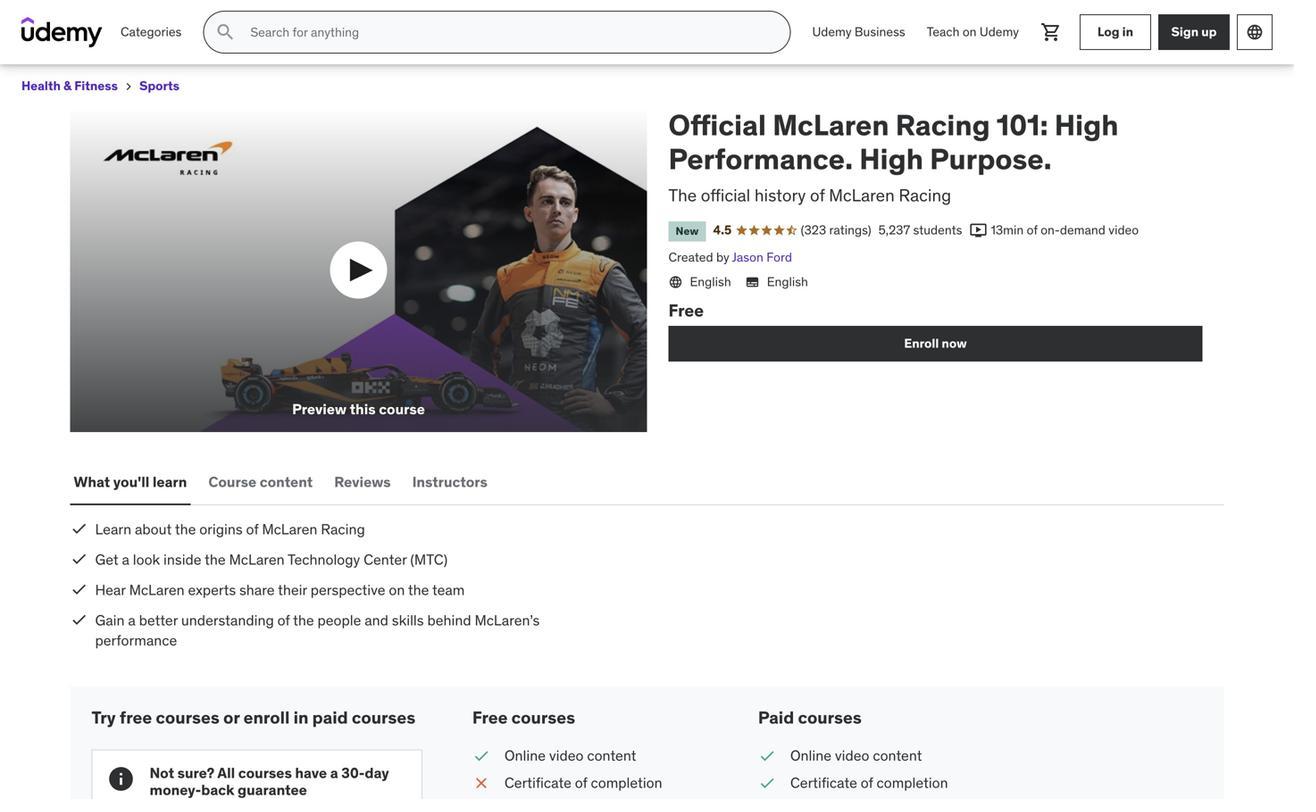 Task type: vqa. For each thing, say whether or not it's contained in the screenshot.
the Fitness
yes



Task type: describe. For each thing, give the bounding box(es) containing it.
official
[[669, 107, 767, 143]]

5,237 students
[[879, 222, 963, 238]]

jason ford link
[[732, 249, 793, 266]]

created by jason ford
[[669, 249, 793, 266]]

101:
[[997, 107, 1049, 143]]

0 horizontal spatial in
[[294, 708, 309, 729]]

mclaren up get a look inside the mclaren technology center (mtc)
[[262, 521, 318, 539]]

the up inside
[[175, 521, 196, 539]]

behind
[[428, 612, 472, 630]]

log in link
[[1080, 14, 1152, 50]]

content for paid courses
[[873, 747, 923, 765]]

the
[[669, 185, 697, 206]]

paid
[[759, 708, 795, 729]]

official mclaren racing 101: high performance. high purpose. the official history of mclaren racing
[[669, 107, 1119, 206]]

sports link
[[139, 75, 180, 97]]

back
[[201, 782, 235, 800]]

hear mclaren experts share their perspective on the team
[[95, 581, 465, 600]]

reviews button
[[331, 461, 395, 504]]

health & fitness
[[21, 78, 118, 94]]

official
[[701, 185, 751, 206]]

what you'll learn
[[74, 473, 187, 492]]

online for free
[[505, 747, 546, 765]]

content inside 'button'
[[260, 473, 313, 492]]

completion for free courses
[[591, 774, 663, 793]]

categories
[[121, 24, 182, 40]]

business
[[855, 24, 906, 40]]

in inside log in "link"
[[1123, 24, 1134, 40]]

performance
[[95, 632, 177, 650]]

try free courses or enroll in paid courses
[[92, 708, 416, 729]]

xsmall image
[[122, 80, 136, 94]]

0 vertical spatial racing
[[896, 107, 991, 143]]

mclaren up better
[[129, 581, 185, 600]]

free
[[120, 708, 152, 729]]

5,237
[[879, 222, 911, 238]]

small image left learn
[[70, 520, 88, 538]]

people
[[318, 612, 361, 630]]

small image down paid
[[759, 774, 776, 794]]

on-
[[1041, 222, 1061, 238]]

small image left gain
[[70, 611, 88, 629]]

0 horizontal spatial high
[[860, 141, 924, 177]]

2 vertical spatial racing
[[321, 521, 365, 539]]

online video content for paid courses
[[791, 747, 923, 765]]

this
[[350, 400, 376, 419]]

performance.
[[669, 141, 854, 177]]

preview this course
[[292, 400, 425, 419]]

technology
[[288, 551, 360, 569]]

1 vertical spatial racing
[[899, 185, 952, 206]]

instructors
[[413, 473, 488, 492]]

free courses
[[473, 708, 576, 729]]

team
[[433, 581, 465, 600]]

(mtc)
[[410, 551, 448, 569]]

the up experts
[[205, 551, 226, 569]]

or
[[223, 708, 240, 729]]

origins
[[199, 521, 243, 539]]

Search for anything text field
[[247, 17, 769, 47]]

and
[[365, 612, 389, 630]]

sports
[[139, 78, 180, 94]]

demand
[[1061, 222, 1106, 238]]

created
[[669, 249, 714, 266]]

understanding
[[181, 612, 274, 630]]

teach
[[927, 24, 960, 40]]

course
[[209, 473, 257, 492]]

day
[[365, 765, 389, 783]]

small image left get
[[70, 551, 88, 568]]

small image down free courses
[[473, 774, 491, 794]]

course language image
[[669, 275, 683, 290]]

udemy business link
[[802, 11, 917, 54]]

online video content for free courses
[[505, 747, 637, 765]]

look
[[133, 551, 160, 569]]

what you'll learn button
[[70, 461, 191, 504]]

ford
[[767, 249, 793, 266]]

udemy image
[[21, 17, 103, 47]]

get
[[95, 551, 119, 569]]

(323 ratings)
[[801, 222, 872, 238]]

money-
[[150, 782, 201, 800]]

up
[[1202, 24, 1218, 40]]

udemy business
[[813, 24, 906, 40]]

course content
[[209, 473, 313, 492]]

free for free
[[669, 300, 704, 321]]

sign
[[1172, 24, 1199, 40]]

online for paid
[[791, 747, 832, 765]]

1 english from the left
[[690, 274, 732, 290]]

experts
[[188, 581, 236, 600]]

center
[[364, 551, 407, 569]]

4.5
[[714, 222, 732, 238]]

preview this course button
[[70, 108, 647, 433]]

enroll now
[[905, 335, 968, 352]]

the left team
[[408, 581, 429, 600]]

video for free courses
[[549, 747, 584, 765]]

1 horizontal spatial high
[[1055, 107, 1119, 143]]

video for paid courses
[[835, 747, 870, 765]]

sign up link
[[1159, 14, 1231, 50]]

paid courses
[[759, 708, 862, 729]]

what
[[74, 473, 110, 492]]

certificate of completion for paid courses
[[791, 774, 949, 793]]



Task type: locate. For each thing, give the bounding box(es) containing it.
mclaren up 'ratings)' on the top right of page
[[829, 185, 895, 206]]

0 horizontal spatial completion
[[591, 774, 663, 793]]

free for free courses
[[473, 708, 508, 729]]

online video content
[[505, 747, 637, 765], [791, 747, 923, 765]]

video down 'paid courses'
[[835, 747, 870, 765]]

on up skills on the left bottom of the page
[[389, 581, 405, 600]]

0 vertical spatial free
[[669, 300, 704, 321]]

try
[[92, 708, 116, 729]]

better
[[139, 612, 178, 630]]

1 horizontal spatial content
[[587, 747, 637, 765]]

of down 'paid courses'
[[861, 774, 874, 793]]

udemy left shopping cart with 0 items 'image'
[[980, 24, 1020, 40]]

fitness
[[74, 78, 118, 94]]

new
[[676, 224, 699, 238]]

small image
[[970, 222, 988, 240], [70, 551, 88, 568], [70, 611, 88, 629], [759, 747, 776, 767], [473, 774, 491, 794]]

you'll
[[113, 473, 149, 492]]

learn about the origins of mclaren racing
[[95, 521, 365, 539]]

1 completion from the left
[[591, 774, 663, 793]]

a up performance
[[128, 612, 136, 630]]

paid
[[312, 708, 348, 729]]

english down by
[[690, 274, 732, 290]]

a inside gain a better understanding of the people and skills behind mclaren's performance
[[128, 612, 136, 630]]

log in
[[1098, 24, 1134, 40]]

0 horizontal spatial udemy
[[813, 24, 852, 40]]

13min of on-demand video
[[992, 222, 1140, 238]]

2 english from the left
[[767, 274, 809, 290]]

have
[[295, 765, 327, 783]]

mclaren up share
[[229, 551, 285, 569]]

completion
[[591, 774, 663, 793], [877, 774, 949, 793]]

students
[[914, 222, 963, 238]]

online down free courses
[[505, 747, 546, 765]]

the inside gain a better understanding of the people and skills behind mclaren's performance
[[293, 612, 314, 630]]

1 horizontal spatial free
[[669, 300, 704, 321]]

enroll
[[244, 708, 290, 729]]

high up 5,237
[[860, 141, 924, 177]]

online video content down free courses
[[505, 747, 637, 765]]

0 horizontal spatial certificate
[[505, 774, 572, 793]]

a right get
[[122, 551, 130, 569]]

reviews
[[334, 473, 391, 492]]

enroll now button
[[669, 326, 1203, 362]]

of down hear mclaren experts share their perspective on the team at the bottom of page
[[278, 612, 290, 630]]

online video content down 'paid courses'
[[791, 747, 923, 765]]

udemy left business
[[813, 24, 852, 40]]

not
[[150, 765, 174, 783]]

0 vertical spatial on
[[963, 24, 977, 40]]

0 horizontal spatial online
[[505, 747, 546, 765]]

small image left hear
[[70, 581, 88, 599]]

choose a language image
[[1247, 23, 1265, 41]]

purpose.
[[930, 141, 1052, 177]]

on
[[963, 24, 977, 40], [389, 581, 405, 600]]

submit search image
[[215, 21, 236, 43]]

sure?
[[177, 765, 215, 783]]

racing
[[896, 107, 991, 143], [899, 185, 952, 206], [321, 521, 365, 539]]

in left paid
[[294, 708, 309, 729]]

1 horizontal spatial online
[[791, 747, 832, 765]]

1 horizontal spatial online video content
[[791, 747, 923, 765]]

small image down paid
[[759, 747, 776, 767]]

online
[[505, 747, 546, 765], [791, 747, 832, 765]]

mclaren's
[[475, 612, 540, 630]]

inside
[[164, 551, 202, 569]]

1 vertical spatial free
[[473, 708, 508, 729]]

1 online video content from the left
[[505, 747, 637, 765]]

2 horizontal spatial video
[[1109, 222, 1140, 238]]

0 horizontal spatial content
[[260, 473, 313, 492]]

course content button
[[205, 461, 317, 504]]

teach on udemy
[[927, 24, 1020, 40]]

not sure? all courses have a 30-day money-back guarantee
[[150, 765, 389, 800]]

2 completion from the left
[[877, 774, 949, 793]]

of right origins
[[246, 521, 259, 539]]

a for get
[[122, 551, 130, 569]]

1 vertical spatial on
[[389, 581, 405, 600]]

a for gain
[[128, 612, 136, 630]]

1 online from the left
[[505, 747, 546, 765]]

1 vertical spatial a
[[128, 612, 136, 630]]

2 certificate of completion from the left
[[791, 774, 949, 793]]

in right 'log'
[[1123, 24, 1134, 40]]

certificate of completion down free courses
[[505, 774, 663, 793]]

certificate for paid
[[791, 774, 858, 793]]

0 horizontal spatial online video content
[[505, 747, 637, 765]]

guarantee
[[238, 782, 307, 800]]

by
[[717, 249, 730, 266]]

preview
[[292, 400, 347, 419]]

skills
[[392, 612, 424, 630]]

a left the 30-
[[330, 765, 338, 783]]

about
[[135, 521, 172, 539]]

teach on udemy link
[[917, 11, 1030, 54]]

1 horizontal spatial on
[[963, 24, 977, 40]]

of inside official mclaren racing 101: high performance. high purpose. the official history of mclaren racing
[[811, 185, 825, 206]]

health
[[21, 78, 61, 94]]

1 udemy from the left
[[813, 24, 852, 40]]

content for free courses
[[587, 747, 637, 765]]

1 vertical spatial in
[[294, 708, 309, 729]]

of
[[811, 185, 825, 206], [1027, 222, 1038, 238], [246, 521, 259, 539], [278, 612, 290, 630], [575, 774, 588, 793], [861, 774, 874, 793]]

jason
[[732, 249, 764, 266]]

in
[[1123, 24, 1134, 40], [294, 708, 309, 729]]

certificate down 'paid courses'
[[791, 774, 858, 793]]

mclaren up history on the right
[[773, 107, 890, 143]]

2 udemy from the left
[[980, 24, 1020, 40]]

of left on-
[[1027, 222, 1038, 238]]

closed captions image
[[746, 275, 760, 290]]

&
[[64, 78, 72, 94]]

certificate of completion for free courses
[[505, 774, 663, 793]]

(323
[[801, 222, 827, 238]]

get a look inside the mclaren technology center (mtc)
[[95, 551, 448, 569]]

online down 'paid courses'
[[791, 747, 832, 765]]

1 horizontal spatial english
[[767, 274, 809, 290]]

share
[[240, 581, 275, 600]]

the
[[175, 521, 196, 539], [205, 551, 226, 569], [408, 581, 429, 600], [293, 612, 314, 630]]

health & fitness link
[[21, 75, 118, 97]]

a
[[122, 551, 130, 569], [128, 612, 136, 630], [330, 765, 338, 783]]

video down free courses
[[549, 747, 584, 765]]

0 horizontal spatial certificate of completion
[[505, 774, 663, 793]]

1 horizontal spatial certificate of completion
[[791, 774, 949, 793]]

1 horizontal spatial in
[[1123, 24, 1134, 40]]

certificate of completion down 'paid courses'
[[791, 774, 949, 793]]

racing up technology
[[321, 521, 365, 539]]

racing left 101:
[[896, 107, 991, 143]]

2 horizontal spatial content
[[873, 747, 923, 765]]

0 horizontal spatial english
[[690, 274, 732, 290]]

small image
[[70, 520, 88, 538], [70, 581, 88, 599], [473, 747, 491, 767], [759, 774, 776, 794]]

1 horizontal spatial udemy
[[980, 24, 1020, 40]]

sign up
[[1172, 24, 1218, 40]]

certificate of completion
[[505, 774, 663, 793], [791, 774, 949, 793]]

0 horizontal spatial on
[[389, 581, 405, 600]]

certificate down free courses
[[505, 774, 572, 793]]

2 online from the left
[[791, 747, 832, 765]]

completion for paid courses
[[877, 774, 949, 793]]

english
[[690, 274, 732, 290], [767, 274, 809, 290]]

video right demand
[[1109, 222, 1140, 238]]

shopping cart with 0 items image
[[1041, 21, 1063, 43]]

0 vertical spatial in
[[1123, 24, 1134, 40]]

13min
[[992, 222, 1024, 238]]

enroll
[[905, 335, 940, 352]]

udemy inside "link"
[[980, 24, 1020, 40]]

gain
[[95, 612, 125, 630]]

history
[[755, 185, 806, 206]]

courses inside not sure? all courses have a 30-day money-back guarantee
[[238, 765, 292, 783]]

on inside "link"
[[963, 24, 977, 40]]

racing up 5,237 students
[[899, 185, 952, 206]]

30-
[[342, 765, 365, 783]]

of down free courses
[[575, 774, 588, 793]]

0 horizontal spatial free
[[473, 708, 508, 729]]

on right teach
[[963, 24, 977, 40]]

content
[[260, 473, 313, 492], [587, 747, 637, 765], [873, 747, 923, 765]]

small image left 13min
[[970, 222, 988, 240]]

certificate for free
[[505, 774, 572, 793]]

instructors button
[[409, 461, 491, 504]]

the down their
[[293, 612, 314, 630]]

2 vertical spatial a
[[330, 765, 338, 783]]

english down ford
[[767, 274, 809, 290]]

course
[[379, 400, 425, 419]]

of inside gain a better understanding of the people and skills behind mclaren's performance
[[278, 612, 290, 630]]

1 certificate of completion from the left
[[505, 774, 663, 793]]

1 horizontal spatial certificate
[[791, 774, 858, 793]]

a inside not sure? all courses have a 30-day money-back guarantee
[[330, 765, 338, 783]]

1 horizontal spatial video
[[835, 747, 870, 765]]

1 horizontal spatial completion
[[877, 774, 949, 793]]

2 online video content from the left
[[791, 747, 923, 765]]

small image down free courses
[[473, 747, 491, 767]]

ratings)
[[830, 222, 872, 238]]

now
[[942, 335, 968, 352]]

0 vertical spatial a
[[122, 551, 130, 569]]

video
[[1109, 222, 1140, 238], [549, 747, 584, 765], [835, 747, 870, 765]]

learn
[[95, 521, 131, 539]]

of up (323
[[811, 185, 825, 206]]

0 horizontal spatial video
[[549, 747, 584, 765]]

1 certificate from the left
[[505, 774, 572, 793]]

categories button
[[110, 11, 192, 54]]

high right 101:
[[1055, 107, 1119, 143]]

their
[[278, 581, 307, 600]]

2 certificate from the left
[[791, 774, 858, 793]]

log
[[1098, 24, 1120, 40]]



